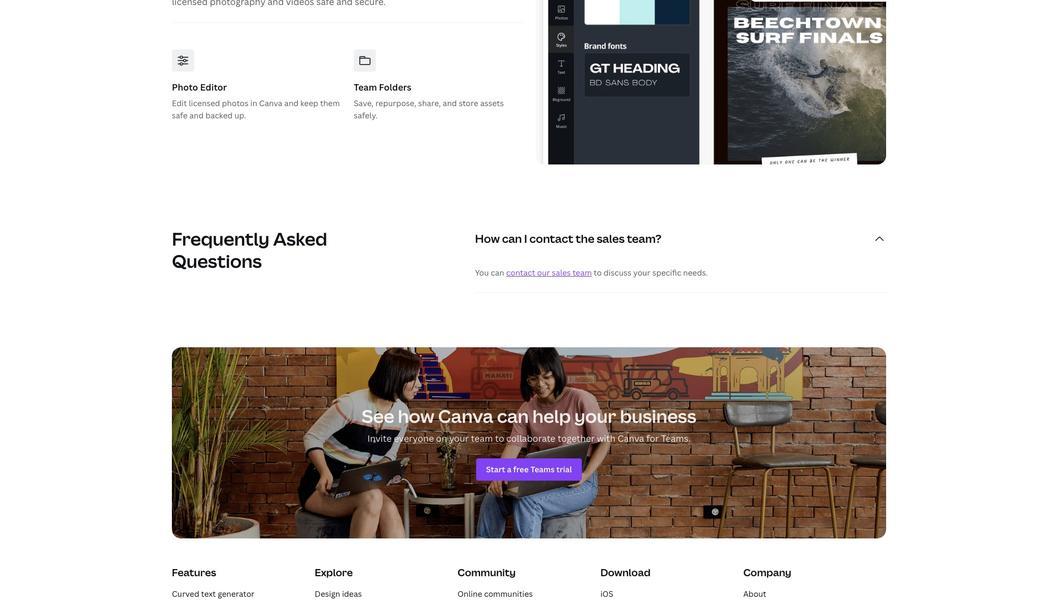 Task type: locate. For each thing, give the bounding box(es) containing it.
contact right i
[[529, 231, 573, 246]]

0 horizontal spatial sales
[[552, 268, 571, 278]]

can right the you
[[491, 268, 504, 278]]

on
[[436, 433, 447, 445]]

how
[[475, 231, 500, 246]]

can up collaborate
[[497, 404, 529, 428]]

can
[[502, 231, 522, 246], [491, 268, 504, 278], [497, 404, 529, 428]]

see
[[362, 404, 394, 428]]

your right on
[[449, 433, 469, 445]]

edit
[[172, 98, 187, 108]]

1 horizontal spatial canva
[[438, 404, 493, 428]]

2 horizontal spatial and
[[443, 98, 457, 108]]

sales
[[597, 231, 625, 246], [552, 268, 571, 278]]

safe
[[172, 110, 188, 121]]

to left collaborate
[[495, 433, 504, 445]]

0 horizontal spatial canva
[[259, 98, 282, 108]]

0 horizontal spatial your
[[449, 433, 469, 445]]

1 vertical spatial your
[[574, 404, 616, 428]]

to left "discuss"
[[594, 268, 602, 278]]

can inside see how canva can help your business invite everyone on your team to collaborate together with canva for teams.
[[497, 404, 529, 428]]

and
[[284, 98, 299, 108], [443, 98, 457, 108], [189, 110, 204, 121]]

0 horizontal spatial team
[[471, 433, 493, 445]]

sales right the
[[597, 231, 625, 246]]

to inside see how canva can help your business invite everyone on your team to collaborate together with canva for teams.
[[495, 433, 504, 445]]

asked
[[273, 227, 327, 251]]

editor
[[200, 81, 227, 94]]

your up with
[[574, 404, 616, 428]]

1 vertical spatial team
[[471, 433, 493, 445]]

0 vertical spatial canva
[[259, 98, 282, 108]]

about
[[743, 589, 766, 600]]

see how canva can help your business invite everyone on your team to collaborate together with canva for teams.
[[362, 404, 696, 445]]

how
[[398, 404, 434, 428]]

1 vertical spatial to
[[495, 433, 504, 445]]

0 vertical spatial can
[[502, 231, 522, 246]]

1 vertical spatial sales
[[552, 268, 571, 278]]

online
[[458, 589, 482, 600]]

canva right the in
[[259, 98, 282, 108]]

0 vertical spatial your
[[633, 268, 650, 278]]

curved text generator
[[172, 589, 255, 600]]

your
[[633, 268, 650, 278], [574, 404, 616, 428], [449, 433, 469, 445]]

team right on
[[471, 433, 493, 445]]

0 vertical spatial contact
[[529, 231, 573, 246]]

team down the
[[573, 268, 592, 278]]

frequently
[[172, 227, 269, 251]]

2 vertical spatial can
[[497, 404, 529, 428]]

0 horizontal spatial and
[[189, 110, 204, 121]]

how can i contact the sales team?
[[475, 231, 661, 246]]

photo editor edit licensed photos in canva and keep them safe and backed up.
[[172, 81, 340, 121]]

photo
[[172, 81, 198, 94]]

canva left for
[[618, 433, 644, 445]]

frequently asked questions
[[172, 227, 327, 273]]

curved
[[172, 589, 199, 600]]

your right "discuss"
[[633, 268, 650, 278]]

1 horizontal spatial sales
[[597, 231, 625, 246]]

can inside dropdown button
[[502, 231, 522, 246]]

0 vertical spatial to
[[594, 268, 602, 278]]

business
[[620, 404, 696, 428]]

you can contact our sales team to discuss your specific needs.
[[475, 268, 708, 278]]

canva up on
[[438, 404, 493, 428]]

and left store
[[443, 98, 457, 108]]

1 horizontal spatial and
[[284, 98, 299, 108]]

1 horizontal spatial team
[[573, 268, 592, 278]]

specific
[[652, 268, 681, 278]]

0 horizontal spatial to
[[495, 433, 504, 445]]

2 vertical spatial canva
[[618, 433, 644, 445]]

needs.
[[683, 268, 708, 278]]

2 horizontal spatial canva
[[618, 433, 644, 445]]

2 vertical spatial your
[[449, 433, 469, 445]]

invite
[[367, 433, 392, 445]]

download
[[600, 566, 651, 580]]

contact left 'our'
[[506, 268, 535, 278]]

2 horizontal spatial your
[[633, 268, 650, 278]]

1 vertical spatial can
[[491, 268, 504, 278]]

teams.
[[661, 433, 691, 445]]

to
[[594, 268, 602, 278], [495, 433, 504, 445]]

and down licensed
[[189, 110, 204, 121]]

for
[[646, 433, 659, 445]]

1 horizontal spatial your
[[574, 404, 616, 428]]

canva
[[259, 98, 282, 108], [438, 404, 493, 428], [618, 433, 644, 445]]

and left keep
[[284, 98, 299, 108]]

0 vertical spatial sales
[[597, 231, 625, 246]]

team
[[573, 268, 592, 278], [471, 433, 493, 445]]

communities
[[484, 589, 533, 600]]

the
[[576, 231, 594, 246]]

can left i
[[502, 231, 522, 246]]

our
[[537, 268, 550, 278]]

sales right 'our'
[[552, 268, 571, 278]]

contact
[[529, 231, 573, 246], [506, 268, 535, 278]]

backed
[[205, 110, 233, 121]]

store
[[459, 98, 478, 108]]



Task type: vqa. For each thing, say whether or not it's contained in the screenshot.
the leftmost the sales
yes



Task type: describe. For each thing, give the bounding box(es) containing it.
curved text generator link
[[172, 589, 255, 600]]

in
[[250, 98, 257, 108]]

with
[[597, 433, 615, 445]]

them
[[320, 98, 340, 108]]

discuss
[[604, 268, 631, 278]]

company
[[743, 566, 791, 580]]

ios link
[[600, 589, 613, 600]]

features
[[172, 566, 216, 580]]

brand kit for sports teams in canva image
[[536, 0, 886, 165]]

collaborate
[[506, 433, 556, 445]]

1 vertical spatial canva
[[438, 404, 493, 428]]

you
[[475, 268, 489, 278]]

everyone
[[394, 433, 434, 445]]

design ideas link
[[315, 589, 362, 600]]

online communities link
[[458, 589, 533, 600]]

design ideas
[[315, 589, 362, 600]]

can for you
[[491, 268, 504, 278]]

together
[[558, 433, 595, 445]]

community
[[458, 566, 516, 580]]

team inside see how canva can help your business invite everyone on your team to collaborate together with canva for teams.
[[471, 433, 493, 445]]

team folders save, repurpose, share, and store assets safely.
[[354, 81, 504, 121]]

design
[[315, 589, 340, 600]]

repurpose,
[[375, 98, 416, 108]]

questions
[[172, 249, 262, 273]]

1 horizontal spatial to
[[594, 268, 602, 278]]

up.
[[234, 110, 246, 121]]

photos
[[222, 98, 249, 108]]

folders
[[379, 81, 411, 94]]

i
[[524, 231, 527, 246]]

sales inside dropdown button
[[597, 231, 625, 246]]

text
[[201, 589, 216, 600]]

canva inside photo editor edit licensed photos in canva and keep them safe and backed up.
[[259, 98, 282, 108]]

1 vertical spatial contact
[[506, 268, 535, 278]]

0 vertical spatial team
[[573, 268, 592, 278]]

can for how
[[502, 231, 522, 246]]

save,
[[354, 98, 374, 108]]

online communities
[[458, 589, 533, 600]]

help
[[532, 404, 571, 428]]

assets
[[480, 98, 504, 108]]

about link
[[743, 589, 766, 600]]

team?
[[627, 231, 661, 246]]

contact our sales team link
[[506, 268, 592, 278]]

licensed
[[189, 98, 220, 108]]

generator
[[218, 589, 255, 600]]

safely.
[[354, 110, 378, 121]]

share,
[[418, 98, 441, 108]]

ios
[[600, 589, 613, 600]]

ideas
[[342, 589, 362, 600]]

contact inside dropdown button
[[529, 231, 573, 246]]

team
[[354, 81, 377, 94]]

explore
[[315, 566, 353, 580]]

and inside team folders save, repurpose, share, and store assets safely.
[[443, 98, 457, 108]]

how can i contact the sales team? button
[[475, 219, 886, 259]]

keep
[[300, 98, 318, 108]]



